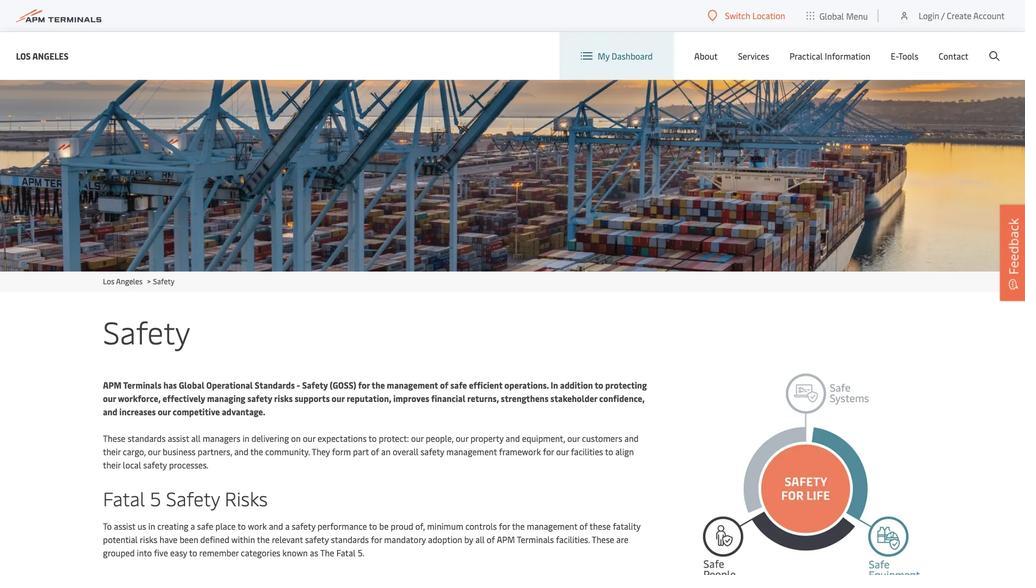 Task type: describe. For each thing, give the bounding box(es) containing it.
has
[[163, 380, 177, 391]]

reputation,
[[347, 393, 391, 405]]

managing
[[207, 393, 245, 405]]

0 horizontal spatial fatal
[[103, 486, 145, 512]]

contact button
[[939, 32, 968, 80]]

operational
[[206, 380, 253, 391]]

adoption
[[428, 535, 462, 546]]

location
[[752, 10, 785, 21]]

these standards assist all managers in delivering on our expectations to protect: our people, our property and equipment, our customers and their cargo, our business partners, and the community. they form part of an overall safety management framework for our facilities to align their local safety processes.
[[103, 433, 639, 471]]

safety down people,
[[420, 447, 444, 458]]

apm inside the apm terminals has global operational standards - safety (goss) for the management of safe efficient operations. in addition to protecting our workforce, effectively managing safety risks supports our reputation, improves financial returns, strengthens stakeholder confidence, and increases our competitive advantage.
[[103, 380, 122, 391]]

assist inside to assist us in creating a safe place to work and a safety performance to be proud of, minimum controls for the management of these fatality potential risks have been defined within the relevant safety standards for mandatory adoption by all of apm terminals facilities. these are grouped into five easy to remember categories known as the fatal 5.
[[114, 521, 135, 533]]

our left workforce,
[[103, 393, 116, 405]]

my dashboard
[[598, 50, 653, 62]]

risks inside to assist us in creating a safe place to work and a safety performance to be proud of, minimum controls for the management of these fatality potential risks have been defined within the relevant safety standards for mandatory adoption by all of apm terminals facilities. these are grouped into five easy to remember categories known as the fatal 5.
[[140, 535, 157, 546]]

(goss)
[[330, 380, 356, 391]]

fatality
[[613, 521, 641, 533]]

practical
[[790, 50, 823, 62]]

the inside the apm terminals has global operational standards - safety (goss) for the management of safe efficient operations. in addition to protecting our workforce, effectively managing safety risks supports our reputation, improves financial returns, strengthens stakeholder confidence, and increases our competitive advantage.
[[372, 380, 385, 391]]

delivering
[[251, 433, 289, 445]]

services
[[738, 50, 769, 62]]

these inside the these standards assist all managers in delivering on our expectations to protect: our people, our property and equipment, our customers and their cargo, our business partners, and the community. they form part of an overall safety management framework for our facilities to align their local safety processes.
[[103, 433, 125, 445]]

about
[[694, 50, 718, 62]]

in
[[551, 380, 558, 391]]

practical information button
[[790, 32, 870, 80]]

dashboard
[[612, 50, 653, 62]]

feedback button
[[1000, 205, 1025, 301]]

known
[[282, 548, 308, 559]]

5.
[[358, 548, 364, 559]]

to assist us in creating a safe place to work and a safety performance to be proud of, minimum controls for the management of these fatality potential risks have been defined within the relevant safety standards for mandatory adoption by all of apm terminals facilities. these are grouped into five easy to remember categories known as the fatal 5.
[[103, 521, 641, 559]]

0 vertical spatial los angeles link
[[16, 49, 69, 63]]

addition
[[560, 380, 593, 391]]

the inside the these standards assist all managers in delivering on our expectations to protect: our people, our property and equipment, our customers and their cargo, our business partners, and the community. they form part of an overall safety management framework for our facilities to align their local safety processes.
[[250, 447, 263, 458]]

apm terminals has global operational standards - safety (goss) for the management of safe efficient operations. in addition to protecting our workforce, effectively managing safety risks supports our reputation, improves financial returns, strengthens stakeholder confidence, and increases our competitive advantage.
[[103, 380, 647, 418]]

are
[[616, 535, 628, 546]]

strengthens
[[501, 393, 549, 405]]

safety right local on the bottom left
[[143, 460, 167, 471]]

safety right >
[[153, 277, 175, 287]]

in inside to assist us in creating a safe place to work and a safety performance to be proud of, minimum controls for the management of these fatality potential risks have been defined within the relevant safety standards for mandatory adoption by all of apm terminals facilities. these are grouped into five easy to remember categories known as the fatal 5.
[[148, 521, 155, 533]]

framework
[[499, 447, 541, 458]]

terminals inside to assist us in creating a safe place to work and a safety performance to be proud of, minimum controls for the management of these fatality potential risks have been defined within the relevant safety standards for mandatory adoption by all of apm terminals facilities. these are grouped into five easy to remember categories known as the fatal 5.
[[517, 535, 554, 546]]

our down equipment,
[[556, 447, 569, 458]]

los for los angeles
[[16, 50, 31, 62]]

protecting
[[605, 380, 647, 391]]

performance
[[318, 521, 367, 533]]

facilities.
[[556, 535, 590, 546]]

have
[[159, 535, 177, 546]]

confidence,
[[599, 393, 645, 405]]

standards
[[255, 380, 295, 391]]

>
[[147, 277, 151, 287]]

and inside the apm terminals has global operational standards - safety (goss) for the management of safe efficient operations. in addition to protecting our workforce, effectively managing safety risks supports our reputation, improves financial returns, strengthens stakeholder confidence, and increases our competitive advantage.
[[103, 407, 117, 418]]

apm inside to assist us in creating a safe place to work and a safety performance to be proud of, minimum controls for the management of these fatality potential risks have been defined within the relevant safety standards for mandatory adoption by all of apm terminals facilities. these are grouped into five easy to remember categories known as the fatal 5.
[[497, 535, 515, 546]]

to inside the apm terminals has global operational standards - safety (goss) for the management of safe efficient operations. in addition to protecting our workforce, effectively managing safety risks supports our reputation, improves financial returns, strengthens stakeholder confidence, and increases our competitive advantage.
[[595, 380, 603, 391]]

and inside to assist us in creating a safe place to work and a safety performance to be proud of, minimum controls for the management of these fatality potential risks have been defined within the relevant safety standards for mandatory adoption by all of apm terminals facilities. these are grouped into five easy to remember categories known as the fatal 5.
[[269, 521, 283, 533]]

safe inside the apm terminals has global operational standards - safety (goss) for the management of safe efficient operations. in addition to protecting our workforce, effectively managing safety risks supports our reputation, improves financial returns, strengthens stakeholder confidence, and increases our competitive advantage.
[[450, 380, 467, 391]]

partners,
[[198, 447, 232, 458]]

to up part
[[369, 433, 377, 445]]

los angeles > safety
[[103, 277, 175, 287]]

our up 'facilities'
[[567, 433, 580, 445]]

contact
[[939, 50, 968, 62]]

all inside to assist us in creating a safe place to work and a safety performance to be proud of, minimum controls for the management of these fatality potential risks have been defined within the relevant safety standards for mandatory adoption by all of apm terminals facilities. these are grouped into five easy to remember categories known as the fatal 5.
[[475, 535, 485, 546]]

angeles for los angeles > safety
[[116, 277, 143, 287]]

our down (goss)
[[332, 393, 345, 405]]

potential
[[103, 535, 138, 546]]

people,
[[426, 433, 454, 445]]

protect:
[[379, 433, 409, 445]]

global menu button
[[796, 0, 879, 32]]

supports
[[295, 393, 330, 405]]

improves
[[393, 393, 429, 405]]

la-online services image
[[0, 80, 1025, 272]]

five
[[154, 548, 168, 559]]

us
[[137, 521, 146, 533]]

login
[[919, 10, 939, 21]]

los angeles
[[16, 50, 69, 62]]

overall
[[393, 447, 418, 458]]

my
[[598, 50, 610, 62]]

2 a from the left
[[285, 521, 290, 533]]

equipment,
[[522, 433, 565, 445]]

angeles for los angeles
[[32, 50, 69, 62]]

assist inside the these standards assist all managers in delivering on our expectations to protect: our people, our property and equipment, our customers and their cargo, our business partners, and the community. they form part of an overall safety management framework for our facilities to align their local safety processes.
[[168, 433, 189, 445]]

of,
[[415, 521, 425, 533]]

feedback
[[1004, 219, 1022, 275]]

they
[[312, 447, 330, 458]]

into
[[137, 548, 152, 559]]

by
[[464, 535, 473, 546]]

the right the controls
[[512, 521, 525, 533]]

to left "be"
[[369, 521, 377, 533]]

standards inside to assist us in creating a safe place to work and a safety performance to be proud of, minimum controls for the management of these fatality potential risks have been defined within the relevant safety standards for mandatory adoption by all of apm terminals facilities. these are grouped into five easy to remember categories known as the fatal 5.
[[331, 535, 369, 546]]

e-tools button
[[891, 32, 918, 80]]

facilities
[[571, 447, 603, 458]]

proud
[[391, 521, 413, 533]]

e-tools
[[891, 50, 918, 62]]

efficient
[[469, 380, 503, 391]]

minimum
[[427, 521, 463, 533]]

increases
[[119, 407, 156, 418]]

my dashboard button
[[581, 32, 653, 80]]

in inside the these standards assist all managers in delivering on our expectations to protect: our people, our property and equipment, our customers and their cargo, our business partners, and the community. they form part of an overall safety management framework for our facilities to align their local safety processes.
[[243, 433, 249, 445]]

financial
[[431, 393, 465, 405]]

our right cargo,
[[148, 447, 161, 458]]

mandatory
[[384, 535, 426, 546]]

place
[[215, 521, 236, 533]]

relevant
[[272, 535, 303, 546]]

management inside to assist us in creating a safe place to work and a safety performance to be proud of, minimum controls for the management of these fatality potential risks have been defined within the relevant safety standards for mandatory adoption by all of apm terminals facilities. these are grouped into five easy to remember categories known as the fatal 5.
[[527, 521, 577, 533]]

on
[[291, 433, 301, 445]]

of inside the these standards assist all managers in delivering on our expectations to protect: our people, our property and equipment, our customers and their cargo, our business partners, and the community. they form part of an overall safety management framework for our facilities to align their local safety processes.
[[371, 447, 379, 458]]

safety up relevant
[[292, 521, 315, 533]]

property
[[470, 433, 504, 445]]

safety up as at bottom
[[305, 535, 329, 546]]

login / create account
[[919, 10, 1005, 21]]

1 horizontal spatial los angeles link
[[103, 277, 143, 287]]

tools
[[898, 50, 918, 62]]

categories
[[241, 548, 280, 559]]

/
[[941, 10, 945, 21]]

advantage.
[[222, 407, 265, 418]]



Task type: vqa. For each thing, say whether or not it's contained in the screenshot.
APM within Apm Terminals Has Global Operational Standards - Safety (Goss) For The Management Of Safe Efficient Operations. In Addition To Protecting Our Workforce, Effectively Managing Safety Risks Supports Our Reputation, Improves Financial Returns, Strengthens Stakeholder Confidence, And Increases Our Competitive Advantage.
yes



Task type: locate. For each thing, give the bounding box(es) containing it.
0 horizontal spatial global
[[179, 380, 204, 391]]

to down the been
[[189, 548, 197, 559]]

defined
[[200, 535, 229, 546]]

for up reputation,
[[358, 380, 370, 391]]

global inside global menu button
[[819, 10, 844, 21]]

part
[[353, 447, 369, 458]]

1 vertical spatial in
[[148, 521, 155, 533]]

workforce,
[[118, 393, 161, 405]]

1 vertical spatial global
[[179, 380, 204, 391]]

0 vertical spatial global
[[819, 10, 844, 21]]

assist up business
[[168, 433, 189, 445]]

global left menu
[[819, 10, 844, 21]]

0 vertical spatial risks
[[274, 393, 293, 405]]

0 horizontal spatial angeles
[[32, 50, 69, 62]]

0 horizontal spatial all
[[191, 433, 201, 445]]

0 horizontal spatial these
[[103, 433, 125, 445]]

of left the an
[[371, 447, 379, 458]]

of inside the apm terminals has global operational standards - safety (goss) for the management of safe efficient operations. in addition to protecting our workforce, effectively managing safety risks supports our reputation, improves financial returns, strengthens stakeholder confidence, and increases our competitive advantage.
[[440, 380, 448, 391]]

2 vertical spatial management
[[527, 521, 577, 533]]

0 vertical spatial fatal
[[103, 486, 145, 512]]

our up overall
[[411, 433, 424, 445]]

and up align
[[624, 433, 639, 445]]

1 vertical spatial these
[[592, 535, 614, 546]]

safety down processes. on the left of page
[[166, 486, 220, 512]]

1 horizontal spatial apm
[[497, 535, 515, 546]]

0 horizontal spatial apm
[[103, 380, 122, 391]]

and down managers
[[234, 447, 248, 458]]

and
[[103, 407, 117, 418], [506, 433, 520, 445], [624, 433, 639, 445], [234, 447, 248, 458], [269, 521, 283, 533]]

-
[[297, 380, 300, 391]]

information
[[825, 50, 870, 62]]

0 vertical spatial all
[[191, 433, 201, 445]]

1 vertical spatial apm
[[497, 535, 515, 546]]

in
[[243, 433, 249, 445], [148, 521, 155, 533]]

the up reputation,
[[372, 380, 385, 391]]

global up effectively
[[179, 380, 204, 391]]

1 horizontal spatial these
[[592, 535, 614, 546]]

in right us at the left bottom
[[148, 521, 155, 533]]

safety
[[153, 277, 175, 287], [103, 311, 190, 353], [302, 380, 328, 391], [166, 486, 220, 512]]

a up the been
[[191, 521, 195, 533]]

terminals left facilities.
[[517, 535, 554, 546]]

0 horizontal spatial terminals
[[123, 380, 161, 391]]

switch location button
[[708, 10, 785, 21]]

global menu
[[819, 10, 868, 21]]

these down these
[[592, 535, 614, 546]]

0 vertical spatial terminals
[[123, 380, 161, 391]]

risks inside the apm terminals has global operational standards - safety (goss) for the management of safe efficient operations. in addition to protecting our workforce, effectively managing safety risks supports our reputation, improves financial returns, strengthens stakeholder confidence, and increases our competitive advantage.
[[274, 393, 293, 405]]

safety inside the apm terminals has global operational standards - safety (goss) for the management of safe efficient operations. in addition to protecting our workforce, effectively managing safety risks supports our reputation, improves financial returns, strengthens stakeholder confidence, and increases our competitive advantage.
[[302, 380, 328, 391]]

cargo,
[[123, 447, 146, 458]]

competitive
[[173, 407, 220, 418]]

1 horizontal spatial global
[[819, 10, 844, 21]]

standards up cargo,
[[128, 433, 166, 445]]

easy
[[170, 548, 187, 559]]

for
[[358, 380, 370, 391], [543, 447, 554, 458], [499, 521, 510, 533], [371, 535, 382, 546]]

1 their from the top
[[103, 447, 121, 458]]

fatal inside to assist us in creating a safe place to work and a safety performance to be proud of, minimum controls for the management of these fatality potential risks have been defined within the relevant safety standards for mandatory adoption by all of apm terminals facilities. these are grouped into five easy to remember categories known as the fatal 5.
[[336, 548, 356, 559]]

1 a from the left
[[191, 521, 195, 533]]

5
[[150, 486, 161, 512]]

global
[[819, 10, 844, 21], [179, 380, 204, 391]]

1 horizontal spatial risks
[[274, 393, 293, 405]]

create
[[947, 10, 971, 21]]

risks
[[225, 486, 268, 512]]

for inside the these standards assist all managers in delivering on our expectations to protect: our people, our property and equipment, our customers and their cargo, our business partners, and the community. they form part of an overall safety management framework for our facilities to align their local safety processes.
[[543, 447, 554, 458]]

1 vertical spatial management
[[446, 447, 497, 458]]

angeles
[[32, 50, 69, 62], [116, 277, 143, 287]]

terminals inside the apm terminals has global operational standards - safety (goss) for the management of safe efficient operations. in addition to protecting our workforce, effectively managing safety risks supports our reputation, improves financial returns, strengthens stakeholder confidence, and increases our competitive advantage.
[[123, 380, 161, 391]]

apm up workforce,
[[103, 380, 122, 391]]

1 horizontal spatial fatal
[[336, 548, 356, 559]]

0 horizontal spatial in
[[148, 521, 155, 533]]

0 horizontal spatial risks
[[140, 535, 157, 546]]

safe up the financial
[[450, 380, 467, 391]]

all right "by"
[[475, 535, 485, 546]]

1 horizontal spatial assist
[[168, 433, 189, 445]]

these inside to assist us in creating a safe place to work and a safety performance to be proud of, minimum controls for the management of these fatality potential risks have been defined within the relevant safety standards for mandatory adoption by all of apm terminals facilities. these are grouped into five easy to remember categories known as the fatal 5.
[[592, 535, 614, 546]]

the up categories
[[257, 535, 270, 546]]

1 vertical spatial los angeles link
[[103, 277, 143, 287]]

1 vertical spatial standards
[[331, 535, 369, 546]]

login / create account link
[[899, 0, 1005, 31]]

1 horizontal spatial in
[[243, 433, 249, 445]]

fatal left 5
[[103, 486, 145, 512]]

0 horizontal spatial a
[[191, 521, 195, 533]]

1 horizontal spatial terminals
[[517, 535, 554, 546]]

remember
[[199, 548, 239, 559]]

to down customers
[[605, 447, 613, 458]]

management up improves
[[387, 380, 438, 391]]

of
[[440, 380, 448, 391], [371, 447, 379, 458], [580, 521, 588, 533], [487, 535, 495, 546]]

safety down >
[[103, 311, 190, 353]]

safety inside the apm terminals has global operational standards - safety (goss) for the management of safe efficient operations. in addition to protecting our workforce, effectively managing safety risks supports our reputation, improves financial returns, strengthens stakeholder confidence, and increases our competitive advantage.
[[247, 393, 272, 405]]

apm down the controls
[[497, 535, 515, 546]]

management inside the these standards assist all managers in delivering on our expectations to protect: our people, our property and equipment, our customers and their cargo, our business partners, and the community. they form part of an overall safety management framework for our facilities to align their local safety processes.
[[446, 447, 497, 458]]

local
[[123, 460, 141, 471]]

safety down standards
[[247, 393, 272, 405]]

these up cargo,
[[103, 433, 125, 445]]

a
[[191, 521, 195, 533], [285, 521, 290, 533]]

to up within
[[238, 521, 246, 533]]

safe inside to assist us in creating a safe place to work and a safety performance to be proud of, minimum controls for the management of these fatality potential risks have been defined within the relevant safety standards for mandatory adoption by all of apm terminals facilities. these are grouped into five easy to remember categories known as the fatal 5.
[[197, 521, 213, 533]]

for right the controls
[[499, 521, 510, 533]]

controls
[[465, 521, 497, 533]]

effectively
[[163, 393, 205, 405]]

processes.
[[169, 460, 209, 471]]

standards inside the these standards assist all managers in delivering on our expectations to protect: our people, our property and equipment, our customers and their cargo, our business partners, and the community. they form part of an overall safety management framework for our facilities to align their local safety processes.
[[128, 433, 166, 445]]

0 horizontal spatial management
[[387, 380, 438, 391]]

1 horizontal spatial all
[[475, 535, 485, 546]]

operations.
[[504, 380, 549, 391]]

1 vertical spatial fatal
[[336, 548, 356, 559]]

expectations
[[318, 433, 367, 445]]

0 vertical spatial apm
[[103, 380, 122, 391]]

been
[[180, 535, 198, 546]]

0 vertical spatial these
[[103, 433, 125, 445]]

the
[[320, 548, 334, 559]]

a up relevant
[[285, 521, 290, 533]]

as
[[310, 548, 318, 559]]

apm terminals approach to safety image
[[700, 371, 922, 576]]

and left increases
[[103, 407, 117, 418]]

of left these
[[580, 521, 588, 533]]

standards down the performance
[[331, 535, 369, 546]]

menu
[[846, 10, 868, 21]]

our right people,
[[456, 433, 468, 445]]

their left local on the bottom left
[[103, 460, 121, 471]]

2 their from the top
[[103, 460, 121, 471]]

safe up the defined
[[197, 521, 213, 533]]

management
[[387, 380, 438, 391], [446, 447, 497, 458], [527, 521, 577, 533]]

for down equipment,
[[543, 447, 554, 458]]

for down "be"
[[371, 535, 382, 546]]

1 horizontal spatial a
[[285, 521, 290, 533]]

their
[[103, 447, 121, 458], [103, 460, 121, 471]]

global inside the apm terminals has global operational standards - safety (goss) for the management of safe efficient operations. in addition to protecting our workforce, effectively managing safety risks supports our reputation, improves financial returns, strengthens stakeholder confidence, and increases our competitive advantage.
[[179, 380, 204, 391]]

creating
[[157, 521, 188, 533]]

1 horizontal spatial angeles
[[116, 277, 143, 287]]

1 vertical spatial terminals
[[517, 535, 554, 546]]

0 horizontal spatial los
[[16, 50, 31, 62]]

0 vertical spatial management
[[387, 380, 438, 391]]

terminals
[[123, 380, 161, 391], [517, 535, 554, 546]]

0 vertical spatial los
[[16, 50, 31, 62]]

in left delivering at bottom left
[[243, 433, 249, 445]]

0 horizontal spatial assist
[[114, 521, 135, 533]]

services button
[[738, 32, 769, 80]]

the down delivering at bottom left
[[250, 447, 263, 458]]

community.
[[265, 447, 310, 458]]

0 vertical spatial in
[[243, 433, 249, 445]]

1 vertical spatial risks
[[140, 535, 157, 546]]

1 vertical spatial safe
[[197, 521, 213, 533]]

0 vertical spatial angeles
[[32, 50, 69, 62]]

0 horizontal spatial los angeles link
[[16, 49, 69, 63]]

their left cargo,
[[103, 447, 121, 458]]

apm
[[103, 380, 122, 391], [497, 535, 515, 546]]

and up relevant
[[269, 521, 283, 533]]

grouped
[[103, 548, 135, 559]]

fatal 5 safety risks
[[103, 486, 268, 512]]

1 vertical spatial assist
[[114, 521, 135, 533]]

stakeholder
[[550, 393, 597, 405]]

managers
[[203, 433, 240, 445]]

1 horizontal spatial safe
[[450, 380, 467, 391]]

to
[[103, 521, 112, 533]]

1 vertical spatial all
[[475, 535, 485, 546]]

1 vertical spatial los
[[103, 277, 114, 287]]

switch location
[[725, 10, 785, 21]]

1 horizontal spatial management
[[446, 447, 497, 458]]

1 horizontal spatial los
[[103, 277, 114, 287]]

assist up potential at bottom left
[[114, 521, 135, 533]]

our right on
[[303, 433, 315, 445]]

management down the property on the bottom left
[[446, 447, 497, 458]]

management inside the apm terminals has global operational standards - safety (goss) for the management of safe efficient operations. in addition to protecting our workforce, effectively managing safety risks supports our reputation, improves financial returns, strengthens stakeholder confidence, and increases our competitive advantage.
[[387, 380, 438, 391]]

all inside the these standards assist all managers in delivering on our expectations to protect: our people, our property and equipment, our customers and their cargo, our business partners, and the community. they form part of an overall safety management framework for our facilities to align their local safety processes.
[[191, 433, 201, 445]]

an
[[381, 447, 391, 458]]

safety up supports
[[302, 380, 328, 391]]

business
[[163, 447, 196, 458]]

0 vertical spatial safe
[[450, 380, 467, 391]]

0 horizontal spatial standards
[[128, 433, 166, 445]]

for inside the apm terminals has global operational standards - safety (goss) for the management of safe efficient operations. in addition to protecting our workforce, effectively managing safety risks supports our reputation, improves financial returns, strengthens stakeholder confidence, and increases our competitive advantage.
[[358, 380, 370, 391]]

los angeles link
[[16, 49, 69, 63], [103, 277, 143, 287]]

fatal left 5.
[[336, 548, 356, 559]]

2 horizontal spatial management
[[527, 521, 577, 533]]

and up "framework"
[[506, 433, 520, 445]]

form
[[332, 447, 351, 458]]

management up facilities.
[[527, 521, 577, 533]]

all up business
[[191, 433, 201, 445]]

about button
[[694, 32, 718, 80]]

safe
[[450, 380, 467, 391], [197, 521, 213, 533]]

our down effectively
[[158, 407, 171, 418]]

standards
[[128, 433, 166, 445], [331, 535, 369, 546]]

0 vertical spatial their
[[103, 447, 121, 458]]

to right addition
[[595, 380, 603, 391]]

of down the controls
[[487, 535, 495, 546]]

terminals up workforce,
[[123, 380, 161, 391]]

0 vertical spatial assist
[[168, 433, 189, 445]]

account
[[973, 10, 1005, 21]]

1 vertical spatial their
[[103, 460, 121, 471]]

los for los angeles > safety
[[103, 277, 114, 287]]

0 horizontal spatial safe
[[197, 521, 213, 533]]

of up the financial
[[440, 380, 448, 391]]

risks down standards
[[274, 393, 293, 405]]

0 vertical spatial standards
[[128, 433, 166, 445]]

1 horizontal spatial standards
[[331, 535, 369, 546]]

assist
[[168, 433, 189, 445], [114, 521, 135, 533]]

within
[[231, 535, 255, 546]]

align
[[615, 447, 634, 458]]

risks up into
[[140, 535, 157, 546]]

work
[[248, 521, 267, 533]]

1 vertical spatial angeles
[[116, 277, 143, 287]]



